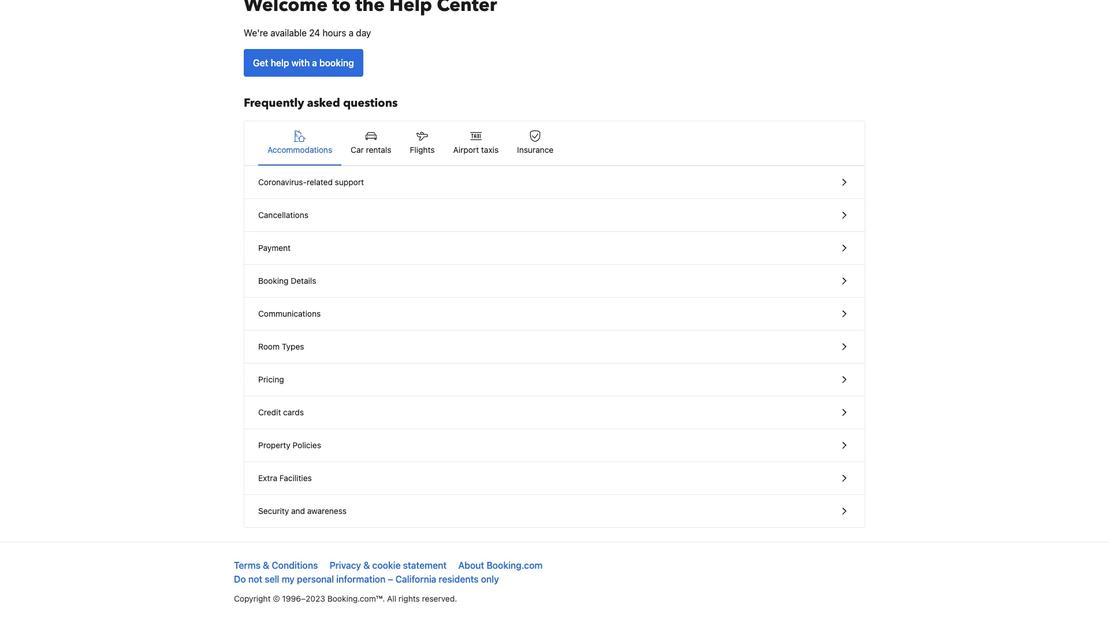 Task type: describe. For each thing, give the bounding box(es) containing it.
car rentals button
[[341, 121, 401, 165]]

booking.com
[[487, 561, 543, 572]]

awareness
[[307, 507, 347, 516]]

frequently
[[244, 95, 304, 111]]

pricing
[[258, 375, 284, 385]]

payment
[[258, 243, 291, 253]]

privacy
[[330, 561, 361, 572]]

cookie
[[372, 561, 401, 572]]

booking
[[258, 276, 288, 286]]

terms
[[234, 561, 260, 572]]

get help with a booking
[[253, 57, 354, 68]]

security and awareness button
[[244, 496, 865, 528]]

california
[[396, 574, 436, 585]]

copyright
[[234, 595, 271, 604]]

payment button
[[244, 232, 865, 265]]

security and awareness
[[258, 507, 347, 516]]

coronavirus-related support button
[[244, 166, 865, 199]]

property policies
[[258, 441, 321, 451]]

booking details button
[[244, 265, 865, 298]]

details
[[291, 276, 316, 286]]

privacy & cookie statement
[[330, 561, 447, 572]]

car rentals
[[351, 145, 391, 155]]

personal
[[297, 574, 334, 585]]

terms & conditions link
[[234, 561, 318, 572]]

extra facilities button
[[244, 463, 865, 496]]

accommodations
[[267, 145, 332, 155]]

24
[[309, 27, 320, 38]]

& for terms
[[263, 561, 269, 572]]

rights
[[399, 595, 420, 604]]

credit cards button
[[244, 397, 865, 430]]

facilities
[[279, 474, 312, 483]]

tab list containing accommodations
[[244, 121, 865, 166]]

types
[[282, 342, 304, 352]]

airport
[[453, 145, 479, 155]]

–
[[388, 574, 393, 585]]

booking.com™.
[[327, 595, 385, 604]]

and
[[291, 507, 305, 516]]

asked
[[307, 95, 340, 111]]

taxis
[[481, 145, 499, 155]]

day
[[356, 27, 371, 38]]

frequently asked questions
[[244, 95, 398, 111]]

property
[[258, 441, 290, 451]]

reserved.
[[422, 595, 457, 604]]

room types button
[[244, 331, 865, 364]]

a inside button
[[312, 57, 317, 68]]

sell
[[265, 574, 279, 585]]

do
[[234, 574, 246, 585]]

booking details
[[258, 276, 316, 286]]

coronavirus-
[[258, 178, 307, 187]]

copyright © 1996–2023 booking.com™. all rights reserved.
[[234, 595, 457, 604]]

my
[[282, 574, 295, 585]]

property policies button
[[244, 430, 865, 463]]

pricing button
[[244, 364, 865, 397]]

room
[[258, 342, 280, 352]]



Task type: locate. For each thing, give the bounding box(es) containing it.
cards
[[283, 408, 304, 418]]

insurance button
[[508, 121, 563, 165]]

about booking.com do not sell my personal information – california residents only
[[234, 561, 543, 585]]

1 horizontal spatial a
[[349, 27, 354, 38]]

all
[[387, 595, 396, 604]]

available
[[270, 27, 307, 38]]

©
[[273, 595, 280, 604]]

flights
[[410, 145, 435, 155]]

get help with a booking button
[[244, 49, 363, 77]]

extra facilities
[[258, 474, 312, 483]]

&
[[263, 561, 269, 572], [363, 561, 370, 572]]

a right with
[[312, 57, 317, 68]]

extra
[[258, 474, 277, 483]]

with
[[291, 57, 310, 68]]

get
[[253, 57, 268, 68]]

terms & conditions
[[234, 561, 318, 572]]

0 vertical spatial a
[[349, 27, 354, 38]]

airport taxis button
[[444, 121, 508, 165]]

& up sell
[[263, 561, 269, 572]]

not
[[248, 574, 262, 585]]

a left day
[[349, 27, 354, 38]]

hours
[[323, 27, 346, 38]]

accommodations button
[[258, 121, 341, 165]]

car
[[351, 145, 364, 155]]

cancellations
[[258, 211, 308, 220]]

statement
[[403, 561, 447, 572]]

1 horizontal spatial &
[[363, 561, 370, 572]]

residents
[[439, 574, 479, 585]]

questions
[[343, 95, 398, 111]]

only
[[481, 574, 499, 585]]

a
[[349, 27, 354, 38], [312, 57, 317, 68]]

communications button
[[244, 298, 865, 331]]

communications
[[258, 309, 321, 319]]

related
[[307, 178, 333, 187]]

1996–2023
[[282, 595, 325, 604]]

credit cards
[[258, 408, 304, 418]]

privacy & cookie statement link
[[330, 561, 447, 572]]

insurance
[[517, 145, 554, 155]]

2 & from the left
[[363, 561, 370, 572]]

we're available 24 hours a day
[[244, 27, 371, 38]]

security
[[258, 507, 289, 516]]

booking
[[319, 57, 354, 68]]

rentals
[[366, 145, 391, 155]]

tab list
[[244, 121, 865, 166]]

do not sell my personal information – california residents only link
[[234, 574, 499, 585]]

credit
[[258, 408, 281, 418]]

we're
[[244, 27, 268, 38]]

0 horizontal spatial a
[[312, 57, 317, 68]]

flights button
[[401, 121, 444, 165]]

cancellations button
[[244, 199, 865, 232]]

1 & from the left
[[263, 561, 269, 572]]

0 horizontal spatial &
[[263, 561, 269, 572]]

& for privacy
[[363, 561, 370, 572]]

& up do not sell my personal information – california residents only link
[[363, 561, 370, 572]]

airport taxis
[[453, 145, 499, 155]]

about
[[458, 561, 484, 572]]

help
[[271, 57, 289, 68]]

support
[[335, 178, 364, 187]]

conditions
[[272, 561, 318, 572]]

information
[[336, 574, 385, 585]]

about booking.com link
[[458, 561, 543, 572]]

room types
[[258, 342, 304, 352]]

1 vertical spatial a
[[312, 57, 317, 68]]

coronavirus-related support
[[258, 178, 364, 187]]

policies
[[293, 441, 321, 451]]



Task type: vqa. For each thing, say whether or not it's contained in the screenshot.
2nd Requests from the bottom
no



